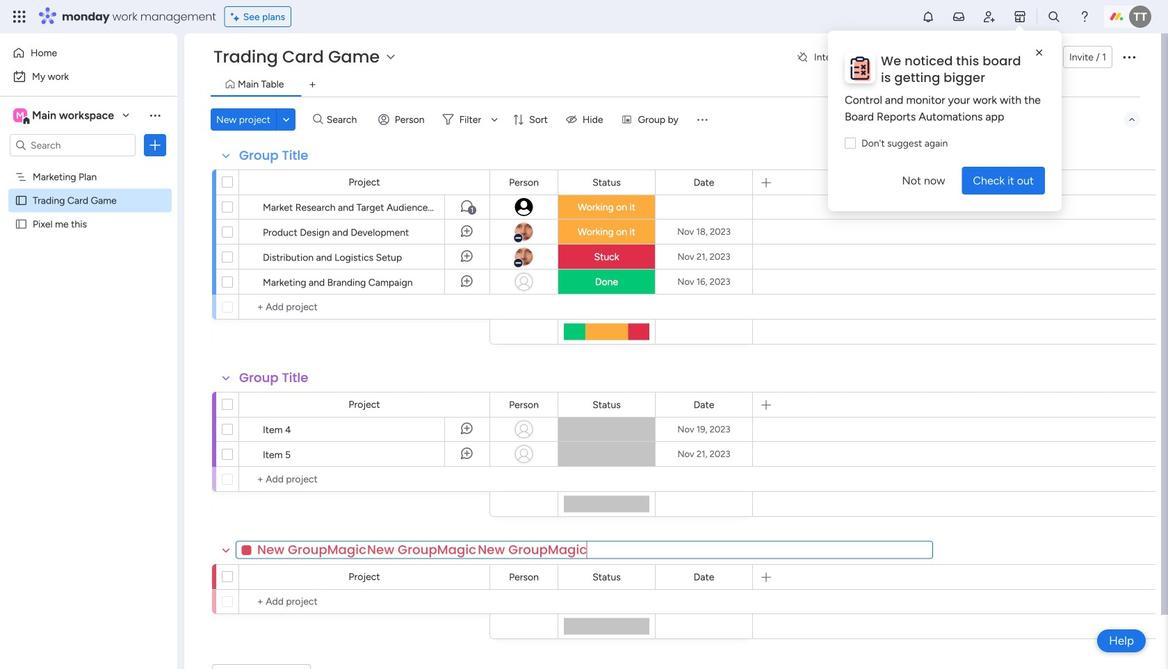 Task type: describe. For each thing, give the bounding box(es) containing it.
collapse image
[[1127, 114, 1138, 125]]

monday marketplace image
[[1013, 10, 1027, 24]]

1 vertical spatial option
[[8, 65, 169, 88]]

terry turtle image
[[1028, 48, 1046, 66]]

menu image
[[695, 113, 709, 127]]

1 public board image from the top
[[15, 194, 28, 207]]

update feed image
[[952, 10, 966, 24]]

invite members image
[[983, 10, 997, 24]]

app icon image
[[845, 53, 876, 83]]

workspace options image
[[148, 108, 162, 122]]

2 vertical spatial option
[[0, 164, 177, 167]]

workspace image
[[13, 108, 27, 123]]

options image
[[1121, 49, 1138, 65]]

add view image
[[310, 80, 315, 90]]

1 + add project text field from the top
[[246, 299, 483, 316]]

2 public board image from the top
[[15, 218, 28, 231]]

workspace selection element
[[13, 107, 116, 125]]

select product image
[[13, 10, 26, 24]]



Task type: locate. For each thing, give the bounding box(es) containing it.
0 vertical spatial option
[[8, 42, 169, 64]]

see plans image
[[231, 9, 243, 25]]

3 + add project text field from the top
[[246, 594, 483, 611]]

tab
[[301, 74, 324, 96]]

public board image
[[15, 194, 28, 207], [15, 218, 28, 231]]

notifications image
[[921, 10, 935, 24]]

v2 search image
[[313, 112, 323, 127]]

0 vertical spatial + add project text field
[[246, 299, 483, 316]]

angle down image
[[283, 114, 290, 125]]

search everything image
[[1047, 10, 1061, 24]]

option
[[8, 42, 169, 64], [8, 65, 169, 88], [0, 164, 177, 167]]

2 + add project text field from the top
[[246, 472, 483, 488]]

None field
[[236, 147, 312, 165], [506, 175, 542, 190], [589, 175, 624, 190], [690, 175, 718, 190], [236, 369, 312, 387], [506, 397, 542, 413], [589, 397, 624, 413], [690, 397, 718, 413], [236, 541, 933, 559], [506, 570, 542, 585], [589, 570, 624, 585], [690, 570, 718, 585], [236, 147, 312, 165], [506, 175, 542, 190], [589, 175, 624, 190], [690, 175, 718, 190], [236, 369, 312, 387], [506, 397, 542, 413], [589, 397, 624, 413], [690, 397, 718, 413], [236, 541, 933, 559], [506, 570, 542, 585], [589, 570, 624, 585], [690, 570, 718, 585]]

options image
[[148, 138, 162, 152]]

list box
[[0, 162, 177, 424]]

Search in workspace field
[[29, 137, 116, 153]]

1 vertical spatial public board image
[[15, 218, 28, 231]]

help image
[[1078, 10, 1092, 24]]

1 vertical spatial + add project text field
[[246, 472, 483, 488]]

tab list
[[211, 74, 1141, 97]]

2 vertical spatial + add project text field
[[246, 594, 483, 611]]

terry turtle image
[[1129, 6, 1152, 28]]

arrow down image
[[486, 111, 503, 128]]

Search field
[[323, 110, 365, 129]]

+ Add project text field
[[246, 299, 483, 316], [246, 472, 483, 488], [246, 594, 483, 611]]

0 vertical spatial public board image
[[15, 194, 28, 207]]



Task type: vqa. For each thing, say whether or not it's contained in the screenshot.
2nd + Add project TEXT FIELD from the bottom
yes



